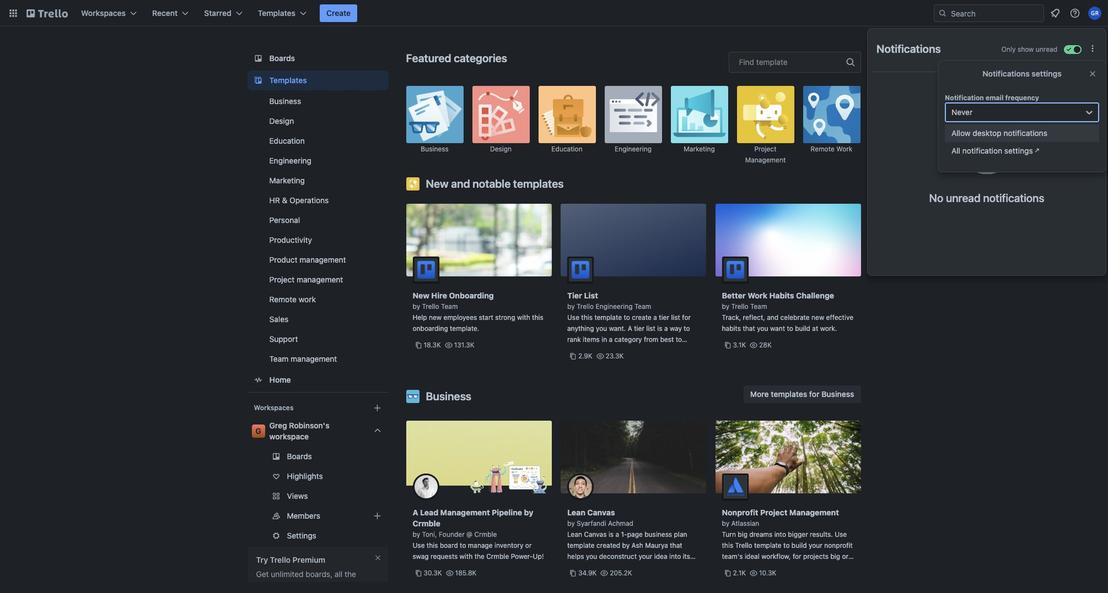 Task type: vqa. For each thing, say whether or not it's contained in the screenshot.


Task type: describe. For each thing, give the bounding box(es) containing it.
design link for "education" link for engineering link related to leftmost marketing link
[[247, 113, 389, 130]]

board image
[[252, 52, 265, 65]]

product
[[269, 255, 298, 265]]

into inside nonprofit project management by atlassian turn big dreams into bigger results. use this trello template to build your nonprofit team's ideal workflow, for projects big or small.
[[775, 531, 786, 539]]

workspaces inside "dropdown button"
[[81, 8, 126, 18]]

to up want. on the right
[[624, 314, 630, 322]]

Search field
[[947, 5, 1044, 22]]

design icon image
[[472, 86, 530, 143]]

1 horizontal spatial workspaces
[[254, 404, 294, 413]]

1 horizontal spatial work
[[837, 145, 853, 153]]

1 lean from the top
[[567, 508, 586, 518]]

education link for engineering link related to leftmost marketing link
[[247, 132, 389, 150]]

tier list by trello engineering team use this template to create a tier list for anything you want. a tier list is a way to rank items in a category from best to worst. this could be: best nba players, goat'd pasta dishes, and tastiest fast food joints.
[[567, 291, 691, 377]]

boards for home
[[269, 53, 295, 63]]

0 horizontal spatial education
[[269, 136, 305, 146]]

0 vertical spatial remote work
[[811, 145, 853, 153]]

1 vertical spatial remote
[[269, 295, 297, 304]]

more templates for business button
[[744, 386, 861, 404]]

build inside nonprofit project management by atlassian turn big dreams into bigger results. use this trello template to build your nonprofit team's ideal workflow, for projects big or small.
[[792, 542, 807, 550]]

manage
[[468, 542, 493, 550]]

0 vertical spatial settings
[[1032, 69, 1062, 78]]

business inside more templates for business button
[[822, 390, 855, 399]]

for inside button
[[810, 390, 820, 399]]

notification
[[963, 146, 1003, 156]]

1 horizontal spatial project management link
[[737, 86, 794, 165]]

you inside 'tier list by trello engineering team use this template to create a tier list for anything you want. a tier list is a way to rank items in a category from best to worst. this could be: best nba players, goat'd pasta dishes, and tastiest fast food joints.'
[[596, 325, 607, 333]]

new inside new hire onboarding by trello team help new employees start strong with this onboarding template.
[[429, 314, 442, 322]]

founder
[[439, 531, 465, 539]]

management down the support 'link'
[[291, 355, 337, 364]]

34.9k
[[579, 570, 597, 578]]

1 vertical spatial list
[[647, 325, 656, 333]]

notifications for allow desktop notifications
[[1004, 128, 1048, 138]]

back to home image
[[26, 4, 68, 22]]

notification
[[945, 94, 984, 102]]

by left syarfandi
[[567, 520, 575, 528]]

by inside nonprofit project management by atlassian turn big dreams into bigger results. use this trello template to build your nonprofit team's ideal workflow, for projects big or small.
[[722, 520, 730, 528]]

1 horizontal spatial project management
[[745, 145, 786, 164]]

support
[[269, 335, 298, 344]]

1 horizontal spatial big
[[831, 553, 840, 561]]

use for a lead management pipeline by crmble
[[413, 542, 425, 550]]

deconstruct
[[599, 553, 637, 561]]

strong
[[495, 314, 515, 322]]

0 vertical spatial best
[[660, 336, 674, 344]]

allow
[[952, 128, 971, 138]]

management for lead
[[440, 508, 490, 518]]

and left notable
[[451, 178, 470, 190]]

more templates for business
[[751, 390, 855, 399]]

no unread notifications
[[930, 192, 1045, 205]]

views
[[287, 492, 308, 501]]

hire
[[431, 291, 447, 301]]

team management link
[[247, 351, 389, 368]]

power-
[[511, 553, 533, 561]]

created
[[597, 542, 620, 550]]

up!
[[533, 553, 544, 561]]

lead
[[420, 508, 439, 518]]

allow desktop notifications
[[952, 128, 1048, 138]]

views link
[[247, 488, 389, 506]]

1 vertical spatial project
[[269, 275, 295, 285]]

1 vertical spatial project management
[[269, 275, 343, 285]]

add image
[[371, 510, 384, 523]]

productivity link
[[247, 232, 389, 249]]

18.3k
[[424, 341, 441, 350]]

anything
[[567, 325, 594, 333]]

featured categories
[[406, 52, 507, 65]]

into inside 'lean canvas by syarfandi achmad lean canvas is a 1-page business plan template created by ash maurya that helps you deconstruct your idea into its key assumptions.'
[[669, 553, 681, 561]]

the inside a lead management pipeline by crmble by toni, founder @ crmble use this board to manage inventory or swag requests with the crmble power-up!
[[475, 553, 485, 561]]

that inside 'lean canvas by syarfandi achmad lean canvas is a 1-page business plan template created by ash maurya that helps you deconstruct your idea into its key assumptions.'
[[670, 542, 683, 550]]

product management link
[[247, 251, 389, 269]]

rank
[[567, 336, 581, 344]]

10.3k
[[759, 570, 777, 578]]

featured
[[406, 52, 451, 65]]

0 vertical spatial unread
[[1036, 45, 1058, 53]]

never
[[952, 108, 973, 117]]

team inside 'tier list by trello engineering team use this template to create a tier list for anything you want. a tier list is a way to rank items in a category from best to worst. this could be: best nba players, goat'd pasta dishes, and tastiest fast food joints.'
[[635, 303, 651, 311]]

frequency
[[1006, 94, 1040, 102]]

template inside nonprofit project management by atlassian turn big dreams into bigger results. use this trello template to build your nonprofit team's ideal workflow, for projects big or small.
[[754, 542, 782, 550]]

to inside a lead management pipeline by crmble by toni, founder @ crmble use this board to manage inventory or swag requests with the crmble power-up!
[[460, 542, 466, 550]]

atlassian
[[732, 520, 760, 528]]

a left way
[[664, 325, 668, 333]]

to up players,
[[676, 336, 682, 344]]

0 vertical spatial crmble
[[413, 519, 441, 529]]

recent
[[152, 8, 178, 18]]

1 horizontal spatial list
[[671, 314, 681, 322]]

management down project management icon
[[745, 156, 786, 164]]

by left toni,
[[413, 531, 420, 539]]

by inside new hire onboarding by trello team help new employees start strong with this onboarding template.
[[413, 303, 420, 311]]

1 vertical spatial remote work
[[269, 295, 316, 304]]

management down product management link on the top of the page
[[297, 275, 343, 285]]

a right in on the bottom right of page
[[609, 336, 613, 344]]

all
[[335, 570, 343, 580]]

with inside new hire onboarding by trello team help new employees start strong with this onboarding template.
[[517, 314, 530, 322]]

dreams
[[750, 531, 773, 539]]

list
[[584, 291, 598, 301]]

0 horizontal spatial design
[[269, 116, 294, 126]]

inventory
[[495, 542, 524, 550]]

sales link
[[247, 311, 389, 329]]

work.
[[820, 325, 837, 333]]

a inside a lead management pipeline by crmble by toni, founder @ crmble use this board to manage inventory or swag requests with the crmble power-up!
[[413, 508, 418, 518]]

support link
[[247, 331, 389, 349]]

your inside 'lean canvas by syarfandi achmad lean canvas is a 1-page business plan template created by ash maurya that helps you deconstruct your idea into its key assumptions.'
[[639, 553, 653, 561]]

1 vertical spatial settings
[[1005, 146, 1033, 156]]

syarfandi
[[577, 520, 606, 528]]

home link
[[247, 371, 389, 390]]

category
[[615, 336, 642, 344]]

and inside 'tier list by trello engineering team use this template to create a tier list for anything you want. a tier list is a way to rank items in a category from best to worst. this could be: best nba players, goat'd pasta dishes, and tastiest fast food joints.'
[[636, 358, 648, 366]]

notification email frequency
[[945, 94, 1040, 102]]

trello inside nonprofit project management by atlassian turn big dreams into bigger results. use this trello template to build your nonprofit team's ideal workflow, for projects big or small.
[[735, 542, 753, 550]]

operations
[[290, 196, 329, 205]]

build inside the better work habits challenge by trello team track, reflect, and celebrate new effective habits that you want to build at work.
[[795, 325, 811, 333]]

help
[[413, 314, 427, 322]]

engineering inside 'tier list by trello engineering team use this template to create a tier list for anything you want. a tier list is a way to rank items in a category from best to worst. this could be: best nba players, goat'd pasta dishes, and tastiest fast food joints.'
[[596, 303, 633, 311]]

0 vertical spatial marketing link
[[671, 86, 728, 165]]

by inside the better work habits challenge by trello team track, reflect, and celebrate new effective habits that you want to build at work.
[[722, 303, 730, 311]]

is inside 'lean canvas by syarfandi achmad lean canvas is a 1-page business plan template created by ash maurya that helps you deconstruct your idea into its key assumptions.'
[[609, 531, 614, 539]]

to inside nonprofit project management by atlassian turn big dreams into bigger results. use this trello template to build your nonprofit team's ideal workflow, for projects big or small.
[[784, 542, 790, 550]]

notifications for no unread notifications
[[984, 192, 1045, 205]]

show
[[1018, 45, 1034, 53]]

boards link for home
[[247, 49, 389, 68]]

board
[[440, 542, 458, 550]]

by right pipeline
[[524, 508, 534, 518]]

way
[[670, 325, 682, 333]]

greg robinson's workspace
[[269, 421, 330, 442]]

1 horizontal spatial education
[[552, 145, 583, 153]]

better
[[722, 291, 746, 301]]

1 vertical spatial crmble
[[475, 531, 497, 539]]

members
[[287, 512, 320, 521]]

requests
[[431, 553, 458, 561]]

2 business icon image from the top
[[406, 390, 419, 404]]

0 horizontal spatial marketing link
[[247, 172, 389, 190]]

greg
[[269, 421, 287, 431]]

create button
[[320, 4, 357, 22]]

notifications settings
[[983, 69, 1062, 78]]

ash
[[632, 542, 644, 550]]

this for new hire onboarding
[[532, 314, 544, 322]]

template inside 'tier list by trello engineering team use this template to create a tier list for anything you want. a tier list is a way to rank items in a category from best to worst. this could be: best nba players, goat'd pasta dishes, and tastiest fast food joints.'
[[595, 314, 622, 322]]

dishes,
[[612, 358, 634, 366]]

1 horizontal spatial remote
[[811, 145, 835, 153]]

0 vertical spatial big
[[738, 531, 748, 539]]

Find template field
[[729, 52, 861, 73]]

joints.
[[583, 369, 602, 377]]

a right create
[[654, 314, 657, 322]]

open information menu image
[[1070, 8, 1081, 19]]

nba
[[650, 347, 664, 355]]

management down productivity link
[[300, 255, 346, 265]]

want
[[770, 325, 785, 333]]

and inside the better work habits challenge by trello team track, reflect, and celebrate new effective habits that you want to build at work.
[[767, 314, 779, 322]]

goat'd
[[567, 358, 591, 366]]

notifications for notifications
[[877, 42, 941, 55]]

a lead management pipeline by crmble by toni, founder @ crmble use this board to manage inventory or swag requests with the crmble power-up!
[[413, 508, 544, 561]]

a inside 'lean canvas by syarfandi achmad lean canvas is a 1-page business plan template created by ash maurya that helps you deconstruct your idea into its key assumptions.'
[[616, 531, 619, 539]]

nonprofit project management by atlassian turn big dreams into bigger results. use this trello template to build your nonprofit team's ideal workflow, for projects big or small.
[[722, 508, 853, 572]]

use for nonprofit project management
[[835, 531, 847, 539]]

with inside a lead management pipeline by crmble by toni, founder @ crmble use this board to manage inventory or swag requests with the crmble power-up!
[[460, 553, 473, 561]]

from
[[644, 336, 659, 344]]

celebrate
[[781, 314, 810, 322]]

at
[[812, 325, 819, 333]]

remote work icon image
[[803, 86, 861, 143]]

notifications for notifications settings
[[983, 69, 1030, 78]]

new for new hire onboarding by trello team help new employees start strong with this onboarding template.
[[413, 291, 430, 301]]

effective
[[826, 314, 854, 322]]

and inside try trello premium get unlimited boards, all the views, unlimited automation, and more.
[[359, 581, 373, 591]]

productivity
[[269, 235, 312, 245]]

for inside 'tier list by trello engineering team use this template to create a tier list for anything you want. a tier list is a way to rank items in a category from best to worst. this could be: best nba players, goat'd pasta dishes, and tastiest fast food joints.'
[[682, 314, 691, 322]]

1 vertical spatial engineering
[[269, 156, 312, 165]]

trello engineering team image
[[567, 257, 594, 283]]

track,
[[722, 314, 741, 322]]

starred
[[204, 8, 231, 18]]

trello team image for better
[[722, 257, 749, 283]]

to right way
[[684, 325, 690, 333]]

1-
[[621, 531, 627, 539]]

1 horizontal spatial marketing
[[684, 145, 715, 153]]

business link for "education" link for engineering link related to leftmost marketing link
[[247, 93, 389, 110]]

template.
[[450, 325, 479, 333]]

start
[[479, 314, 494, 322]]

use inside 'tier list by trello engineering team use this template to create a tier list for anything you want. a tier list is a way to rank items in a category from best to worst. this could be: best nba players, goat'd pasta dishes, and tastiest fast food joints.'
[[567, 314, 580, 322]]

trello inside 'tier list by trello engineering team use this template to create a tier list for anything you want. a tier list is a way to rank items in a category from best to worst. this could be: best nba players, goat'd pasta dishes, and tastiest fast food joints.'
[[577, 303, 594, 311]]

syarfandi achmad image
[[567, 474, 594, 501]]

engineering link for the topmost marketing link
[[605, 86, 662, 165]]



Task type: locate. For each thing, give the bounding box(es) containing it.
only show unread
[[1002, 45, 1058, 53]]

use up swag
[[413, 542, 425, 550]]

in
[[602, 336, 607, 344]]

template up want. on the right
[[595, 314, 622, 322]]

design down templates link
[[269, 116, 294, 126]]

design link for engineering link related to the topmost marketing link's "education" link
[[472, 86, 530, 165]]

home
[[269, 376, 291, 385]]

list up from
[[647, 325, 656, 333]]

a left the 1-
[[616, 531, 619, 539]]

to inside the better work habits challenge by trello team track, reflect, and celebrate new effective habits that you want to build at work.
[[787, 325, 793, 333]]

0 horizontal spatial unread
[[946, 192, 981, 205]]

0 vertical spatial into
[[775, 531, 786, 539]]

habits
[[722, 325, 741, 333]]

0 horizontal spatial templates
[[513, 178, 564, 190]]

2 boards link from the top
[[247, 448, 389, 466]]

new hire onboarding by trello team help new employees start strong with this onboarding template.
[[413, 291, 544, 333]]

0 horizontal spatial into
[[669, 553, 681, 561]]

for inside nonprofit project management by atlassian turn big dreams into bigger results. use this trello template to build your nonprofit team's ideal workflow, for projects big or small.
[[793, 553, 802, 561]]

management inside nonprofit project management by atlassian turn big dreams into bigger results. use this trello template to build your nonprofit team's ideal workflow, for projects big or small.
[[790, 508, 839, 518]]

0 vertical spatial templates
[[258, 8, 296, 18]]

1 vertical spatial templates
[[771, 390, 808, 399]]

1 boards link from the top
[[247, 49, 389, 68]]

boards for views
[[287, 452, 312, 462]]

sales
[[269, 315, 289, 324]]

boards right 'board' icon
[[269, 53, 295, 63]]

team inside new hire onboarding by trello team help new employees start strong with this onboarding template.
[[441, 303, 458, 311]]

1 vertical spatial your
[[639, 553, 653, 561]]

remote work link
[[803, 86, 861, 165], [247, 291, 389, 309]]

0 horizontal spatial marketing
[[269, 176, 305, 185]]

education icon image
[[539, 86, 596, 143]]

1 horizontal spatial engineering link
[[605, 86, 662, 165]]

with right strong
[[517, 314, 530, 322]]

1 vertical spatial lean
[[567, 531, 582, 539]]

trello team image for new
[[413, 257, 439, 283]]

1 horizontal spatial remote work link
[[803, 86, 861, 165]]

project management down project management icon
[[745, 145, 786, 164]]

boards link up templates link
[[247, 49, 389, 68]]

g
[[255, 427, 261, 436]]

2 lean from the top
[[567, 531, 582, 539]]

0 horizontal spatial new
[[429, 314, 442, 322]]

you up assumptions.
[[586, 553, 597, 561]]

1 vertical spatial notifications
[[984, 192, 1045, 205]]

0 horizontal spatial tier
[[634, 325, 645, 333]]

0 horizontal spatial remote work link
[[247, 291, 389, 309]]

trello inside new hire onboarding by trello team help new employees start strong with this onboarding template.
[[422, 303, 439, 311]]

close popover image
[[1089, 69, 1097, 78]]

challenge
[[796, 291, 835, 301]]

its
[[683, 553, 691, 561]]

0 horizontal spatial big
[[738, 531, 748, 539]]

a inside 'tier list by trello engineering team use this template to create a tier list for anything you want. a tier list is a way to rank items in a category from best to worst. this could be: best nba players, goat'd pasta dishes, and tastiest fast food joints.'
[[628, 325, 632, 333]]

0 vertical spatial remote work link
[[803, 86, 861, 165]]

0 horizontal spatial that
[[670, 542, 683, 550]]

0 vertical spatial your
[[809, 542, 823, 550]]

this for a lead management pipeline by crmble
[[427, 542, 438, 550]]

want.
[[609, 325, 626, 333]]

all notification settings link
[[945, 142, 1099, 160]]

project up "dreams"
[[760, 508, 788, 518]]

create
[[632, 314, 652, 322]]

0 vertical spatial work
[[837, 145, 853, 153]]

that down reflect, at the right bottom
[[743, 325, 755, 333]]

trello
[[422, 303, 439, 311], [577, 303, 594, 311], [732, 303, 749, 311], [735, 542, 753, 550], [270, 556, 291, 565]]

this for nonprofit project management
[[722, 542, 734, 550]]

1 horizontal spatial into
[[775, 531, 786, 539]]

is up from
[[658, 325, 663, 333]]

0 vertical spatial project management
[[745, 145, 786, 164]]

unlimited up 'views,'
[[271, 570, 304, 580]]

205.2k
[[610, 570, 632, 578]]

2 horizontal spatial for
[[810, 390, 820, 399]]

small.
[[722, 564, 740, 572]]

0 horizontal spatial design link
[[247, 113, 389, 130]]

project management
[[745, 145, 786, 164], [269, 275, 343, 285]]

try trello premium get unlimited boards, all the views, unlimited automation, and more.
[[256, 556, 373, 594]]

2 new from the left
[[812, 314, 825, 322]]

tastiest
[[649, 358, 673, 366]]

notifications down search icon
[[877, 42, 941, 55]]

ideal
[[745, 553, 760, 561]]

0 vertical spatial notifications
[[877, 42, 941, 55]]

template inside field
[[757, 57, 788, 67]]

1 vertical spatial for
[[810, 390, 820, 399]]

0 vertical spatial new
[[426, 178, 449, 190]]

hr
[[269, 196, 280, 205]]

you inside 'lean canvas by syarfandi achmad lean canvas is a 1-page business plan template created by ash maurya that helps you deconstruct your idea into its key assumptions.'
[[586, 553, 597, 561]]

1 business icon image from the top
[[406, 86, 464, 143]]

atlassian image
[[722, 474, 749, 501]]

unlimited down boards,
[[280, 581, 313, 591]]

engineering up &
[[269, 156, 312, 165]]

by up turn
[[722, 520, 730, 528]]

business link for engineering link related to the topmost marketing link's "education" link
[[406, 86, 464, 165]]

fast
[[674, 358, 686, 366]]

education link
[[539, 86, 596, 165], [247, 132, 389, 150]]

1 vertical spatial remote work link
[[247, 291, 389, 309]]

trello up the ideal
[[735, 542, 753, 550]]

engineering down "engineering icon"
[[615, 145, 652, 153]]

0 horizontal spatial list
[[647, 325, 656, 333]]

toni,
[[422, 531, 437, 539]]

lean down syarfandi
[[567, 531, 582, 539]]

with up 185.8k
[[460, 553, 473, 561]]

maurya
[[645, 542, 668, 550]]

1 horizontal spatial design
[[490, 145, 512, 153]]

that down plan
[[670, 542, 683, 550]]

trello team image up hire
[[413, 257, 439, 283]]

for right more
[[810, 390, 820, 399]]

0 vertical spatial is
[[658, 325, 663, 333]]

into left its
[[669, 553, 681, 561]]

1 horizontal spatial that
[[743, 325, 755, 333]]

notifications inside button
[[1004, 128, 1048, 138]]

2.1k
[[733, 570, 746, 578]]

all notification settings
[[952, 146, 1033, 156]]

business icon image
[[406, 86, 464, 143], [406, 390, 419, 404]]

remote up sales
[[269, 295, 297, 304]]

unread right show
[[1036, 45, 1058, 53]]

and right dishes,
[[636, 358, 648, 366]]

1 management from the left
[[440, 508, 490, 518]]

project management down product management on the top of the page
[[269, 275, 343, 285]]

pasta
[[593, 358, 610, 366]]

1 vertical spatial a
[[413, 508, 418, 518]]

use inside nonprofit project management by atlassian turn big dreams into bigger results. use this trello template to build your nonprofit team's ideal workflow, for projects big or small.
[[835, 531, 847, 539]]

templates
[[258, 8, 296, 18], [269, 76, 307, 85]]

1 vertical spatial business icon image
[[406, 390, 419, 404]]

boards link for views
[[247, 448, 389, 466]]

the
[[475, 553, 485, 561], [345, 570, 356, 580]]

1 vertical spatial into
[[669, 553, 681, 561]]

achmad
[[608, 520, 634, 528]]

design down design icon
[[490, 145, 512, 153]]

search image
[[939, 9, 947, 18]]

1 horizontal spatial marketing link
[[671, 86, 728, 165]]

1 vertical spatial with
[[460, 553, 473, 561]]

185.8k
[[455, 570, 477, 578]]

template right find
[[757, 57, 788, 67]]

employees
[[444, 314, 477, 322]]

1 horizontal spatial trello team image
[[722, 257, 749, 283]]

2 vertical spatial engineering
[[596, 303, 633, 311]]

engineering up want. on the right
[[596, 303, 633, 311]]

and up want
[[767, 314, 779, 322]]

0 horizontal spatial education link
[[247, 132, 389, 150]]

or inside nonprofit project management by atlassian turn big dreams into bigger results. use this trello template to build your nonprofit team's ideal workflow, for projects big or small.
[[842, 553, 849, 561]]

0 vertical spatial tier
[[659, 314, 670, 322]]

boards
[[269, 53, 295, 63], [287, 452, 312, 462]]

onboarding
[[413, 325, 448, 333]]

engineering icon image
[[605, 86, 662, 143]]

notifications
[[1004, 128, 1048, 138], [984, 192, 1045, 205]]

1 vertical spatial work
[[299, 295, 316, 304]]

engineering
[[615, 145, 652, 153], [269, 156, 312, 165], [596, 303, 633, 311]]

nonprofit
[[825, 542, 853, 550]]

create
[[326, 8, 351, 18]]

build down bigger
[[792, 542, 807, 550]]

by down "tier"
[[567, 303, 575, 311]]

crmble
[[413, 519, 441, 529], [475, 531, 497, 539], [487, 553, 509, 561]]

taco image
[[958, 101, 1017, 174]]

project management link
[[737, 86, 794, 165], [247, 271, 389, 289]]

be:
[[623, 347, 632, 355]]

0 horizontal spatial for
[[682, 314, 691, 322]]

0 notifications image
[[1049, 7, 1062, 20]]

this down turn
[[722, 542, 734, 550]]

trello down hire
[[422, 303, 439, 311]]

for
[[682, 314, 691, 322], [810, 390, 820, 399], [793, 553, 802, 561]]

1 horizontal spatial new
[[812, 314, 825, 322]]

boards link
[[247, 49, 389, 68], [247, 448, 389, 466]]

28k
[[759, 341, 772, 350]]

0 vertical spatial engineering
[[615, 145, 652, 153]]

engineering link
[[605, 86, 662, 165], [247, 152, 389, 170]]

0 horizontal spatial with
[[460, 553, 473, 561]]

home image
[[252, 374, 265, 387]]

big down "atlassian"
[[738, 531, 748, 539]]

best
[[660, 336, 674, 344], [634, 347, 648, 355]]

use up the anything
[[567, 314, 580, 322]]

that inside the better work habits challenge by trello team track, reflect, and celebrate new effective habits that you want to build at work.
[[743, 325, 755, 333]]

management for project
[[790, 508, 839, 518]]

0 horizontal spatial notifications
[[877, 42, 941, 55]]

this down toni,
[[427, 542, 438, 550]]

marketing down marketing icon
[[684, 145, 715, 153]]

to down the celebrate
[[787, 325, 793, 333]]

allow desktop notifications button
[[945, 125, 1100, 142]]

0 vertical spatial boards
[[269, 53, 295, 63]]

new and notable templates
[[426, 178, 564, 190]]

1 horizontal spatial a
[[628, 325, 632, 333]]

you down reflect, at the right bottom
[[757, 325, 769, 333]]

0 horizontal spatial best
[[634, 347, 648, 355]]

that
[[743, 325, 755, 333], [670, 542, 683, 550]]

2 horizontal spatial use
[[835, 531, 847, 539]]

business
[[645, 531, 672, 539]]

lean up syarfandi
[[567, 508, 586, 518]]

1 vertical spatial the
[[345, 570, 356, 580]]

by inside 'tier list by trello engineering team use this template to create a tier list for anything you want. a tier list is a way to rank items in a category from best to worst. this could be: best nba players, goat'd pasta dishes, and tastiest fast food joints.'
[[567, 303, 575, 311]]

1 trello team image from the left
[[413, 257, 439, 283]]

the right the all
[[345, 570, 356, 580]]

marketing icon image
[[671, 86, 728, 143]]

work
[[837, 145, 853, 153], [299, 295, 316, 304]]

you up in on the bottom right of page
[[596, 325, 607, 333]]

remote work up sales
[[269, 295, 316, 304]]

new left hire
[[413, 291, 430, 301]]

workspaces
[[81, 8, 126, 18], [254, 404, 294, 413]]

unread right no
[[946, 192, 981, 205]]

to
[[624, 314, 630, 322], [684, 325, 690, 333], [787, 325, 793, 333], [676, 336, 682, 344], [460, 542, 466, 550], [784, 542, 790, 550]]

templates inside dropdown button
[[258, 8, 296, 18]]

new inside new hire onboarding by trello team help new employees start strong with this onboarding template.
[[413, 291, 430, 301]]

0 horizontal spatial remote work
[[269, 295, 316, 304]]

0 horizontal spatial business link
[[247, 93, 389, 110]]

project inside nonprofit project management by atlassian turn big dreams into bigger results. use this trello template to build your nonprofit team's ideal workflow, for projects big or small.
[[760, 508, 788, 518]]

template inside 'lean canvas by syarfandi achmad lean canvas is a 1-page business plan template created by ash maurya that helps you deconstruct your idea into its key assumptions.'
[[567, 542, 595, 550]]

you inside the better work habits challenge by trello team track, reflect, and celebrate new effective habits that you want to build at work.
[[757, 325, 769, 333]]

canvas down syarfandi
[[584, 531, 607, 539]]

tier
[[567, 291, 582, 301]]

canvas up syarfandi
[[587, 508, 615, 518]]

robinson's
[[289, 421, 330, 431]]

big down the nonprofit
[[831, 553, 840, 561]]

trello down list
[[577, 303, 594, 311]]

notifications down only
[[983, 69, 1030, 78]]

0 vertical spatial design
[[269, 116, 294, 126]]

project inside 'project management'
[[755, 145, 777, 153]]

new for new and notable templates
[[426, 178, 449, 190]]

engineering link for leftmost marketing link
[[247, 152, 389, 170]]

1 new from the left
[[429, 314, 442, 322]]

1 vertical spatial unlimited
[[280, 581, 313, 591]]

0 horizontal spatial or
[[525, 542, 532, 550]]

notifications down the all notification settings link
[[984, 192, 1045, 205]]

0 vertical spatial boards link
[[247, 49, 389, 68]]

0 horizontal spatial project management link
[[247, 271, 389, 289]]

automation,
[[315, 581, 357, 591]]

1 vertical spatial best
[[634, 347, 648, 355]]

use inside a lead management pipeline by crmble by toni, founder @ crmble use this board to manage inventory or swag requests with the crmble power-up!
[[413, 542, 425, 550]]

only
[[1002, 45, 1016, 53]]

toni, founder @ crmble image
[[413, 474, 439, 501]]

pipeline
[[492, 508, 522, 518]]

email
[[986, 94, 1004, 102]]

templates right notable
[[513, 178, 564, 190]]

2 vertical spatial project
[[760, 508, 788, 518]]

boards link up highlights link
[[247, 448, 389, 466]]

team down hire
[[441, 303, 458, 311]]

1 horizontal spatial templates
[[771, 390, 808, 399]]

by up track,
[[722, 303, 730, 311]]

education link for engineering link related to the topmost marketing link
[[539, 86, 596, 165]]

templates right template board image
[[269, 76, 307, 85]]

better work habits challenge by trello team track, reflect, and celebrate new effective habits that you want to build at work.
[[722, 291, 854, 333]]

1 vertical spatial design
[[490, 145, 512, 153]]

0 horizontal spatial your
[[639, 553, 653, 561]]

1 vertical spatial project management link
[[247, 271, 389, 289]]

highlights
[[287, 472, 323, 481]]

0 vertical spatial with
[[517, 314, 530, 322]]

new inside the better work habits challenge by trello team track, reflect, and celebrate new effective habits that you want to build at work.
[[812, 314, 825, 322]]

1 vertical spatial templates
[[269, 76, 307, 85]]

workspace
[[269, 432, 309, 442]]

0 horizontal spatial a
[[413, 508, 418, 518]]

primary element
[[0, 0, 1108, 26]]

this inside 'tier list by trello engineering team use this template to create a tier list for anything you want. a tier list is a way to rank items in a category from best to worst. this could be: best nba players, goat'd pasta dishes, and tastiest fast food joints.'
[[581, 314, 593, 322]]

0 horizontal spatial remote
[[269, 295, 297, 304]]

project down product
[[269, 275, 295, 285]]

into
[[775, 531, 786, 539], [669, 553, 681, 561]]

to up 'workflow,'
[[784, 542, 790, 550]]

to right the "board"
[[460, 542, 466, 550]]

categories
[[454, 52, 507, 65]]

or
[[525, 542, 532, 550], [842, 553, 849, 561]]

product management
[[269, 255, 346, 265]]

marketing up &
[[269, 176, 305, 185]]

and right automation,
[[359, 581, 373, 591]]

2.9k
[[579, 352, 593, 361]]

0 horizontal spatial engineering link
[[247, 152, 389, 170]]

2 vertical spatial crmble
[[487, 553, 509, 561]]

into left bigger
[[775, 531, 786, 539]]

1 vertical spatial canvas
[[584, 531, 607, 539]]

templates up 'board' icon
[[258, 8, 296, 18]]

or inside a lead management pipeline by crmble by toni, founder @ crmble use this board to manage inventory or swag requests with the crmble power-up!
[[525, 542, 532, 550]]

more
[[751, 390, 769, 399]]

work down remote work icon on the right of page
[[837, 145, 853, 153]]

templates inside more templates for business button
[[771, 390, 808, 399]]

this inside a lead management pipeline by crmble by toni, founder @ crmble use this board to manage inventory or swag requests with the crmble power-up!
[[427, 542, 438, 550]]

1 horizontal spatial management
[[790, 508, 839, 518]]

crmble down lead
[[413, 519, 441, 529]]

management inside a lead management pipeline by crmble by toni, founder @ crmble use this board to manage inventory or swag requests with the crmble power-up!
[[440, 508, 490, 518]]

0 horizontal spatial trello team image
[[413, 257, 439, 283]]

your
[[809, 542, 823, 550], [639, 553, 653, 561]]

for left projects
[[793, 553, 802, 561]]

settings down allow desktop notifications button
[[1005, 146, 1033, 156]]

project management icon image
[[737, 86, 794, 143]]

trello right try at the bottom left of the page
[[270, 556, 291, 565]]

workflow,
[[762, 553, 791, 561]]

build left at
[[795, 325, 811, 333]]

0 vertical spatial that
[[743, 325, 755, 333]]

crmble up manage
[[475, 531, 497, 539]]

1 horizontal spatial education link
[[539, 86, 596, 165]]

remote work down remote work icon on the right of page
[[811, 145, 853, 153]]

management up '@'
[[440, 508, 490, 518]]

2 trello team image from the left
[[722, 257, 749, 283]]

results.
[[810, 531, 833, 539]]

settings
[[287, 532, 316, 541]]

remote down remote work icon on the right of page
[[811, 145, 835, 153]]

1 vertical spatial is
[[609, 531, 614, 539]]

2 management from the left
[[790, 508, 839, 518]]

is inside 'tier list by trello engineering team use this template to create a tier list for anything you want. a tier list is a way to rank items in a category from best to worst. this could be: best nba players, goat'd pasta dishes, and tastiest fast food joints.'
[[658, 325, 663, 333]]

greg robinson (gregrobinson96) image
[[1089, 7, 1102, 20]]

highlights link
[[247, 468, 389, 486]]

by down the 1-
[[622, 542, 630, 550]]

use
[[567, 314, 580, 322], [835, 531, 847, 539], [413, 542, 425, 550]]

plan
[[674, 531, 687, 539]]

1 horizontal spatial for
[[793, 553, 802, 561]]

trello down better
[[732, 303, 749, 311]]

team down "work"
[[751, 303, 767, 311]]

notifications up the all notification settings link
[[1004, 128, 1048, 138]]

projects
[[804, 553, 829, 561]]

0 vertical spatial canvas
[[587, 508, 615, 518]]

trello team image
[[413, 257, 439, 283], [722, 257, 749, 283]]

settings link
[[247, 528, 389, 545]]

team inside the better work habits challenge by trello team track, reflect, and celebrate new effective habits that you want to build at work.
[[751, 303, 767, 311]]

team down support in the left bottom of the page
[[269, 355, 289, 364]]

1 horizontal spatial is
[[658, 325, 663, 333]]

0 vertical spatial use
[[567, 314, 580, 322]]

trello inside the better work habits challenge by trello team track, reflect, and celebrate new effective habits that you want to build at work.
[[732, 303, 749, 311]]

your inside nonprofit project management by atlassian turn big dreams into bigger results. use this trello template to build your nonprofit team's ideal workflow, for projects big or small.
[[809, 542, 823, 550]]

a
[[628, 325, 632, 333], [413, 508, 418, 518]]

boards,
[[306, 570, 333, 580]]

2 vertical spatial for
[[793, 553, 802, 561]]

0 horizontal spatial the
[[345, 570, 356, 580]]

a up category
[[628, 325, 632, 333]]

1 horizontal spatial unread
[[1036, 45, 1058, 53]]

create a workspace image
[[371, 402, 384, 415]]

project
[[755, 145, 777, 153], [269, 275, 295, 285], [760, 508, 788, 518]]

get
[[256, 570, 269, 580]]

this inside nonprofit project management by atlassian turn big dreams into bigger results. use this trello template to build your nonprofit team's ideal workflow, for projects big or small.
[[722, 542, 734, 550]]

project down project management icon
[[755, 145, 777, 153]]

0 horizontal spatial use
[[413, 542, 425, 550]]

1 horizontal spatial tier
[[659, 314, 670, 322]]

0 vertical spatial unlimited
[[271, 570, 304, 580]]

turn
[[722, 531, 736, 539]]

template board image
[[252, 74, 265, 87]]

template up helps
[[567, 542, 595, 550]]

desktop
[[973, 128, 1002, 138]]

this inside new hire onboarding by trello team help new employees start strong with this onboarding template.
[[532, 314, 544, 322]]

the inside try trello premium get unlimited boards, all the views, unlimited automation, and more.
[[345, 570, 356, 580]]

a left lead
[[413, 508, 418, 518]]

1 vertical spatial build
[[792, 542, 807, 550]]

unread
[[1036, 45, 1058, 53], [946, 192, 981, 205]]

1 horizontal spatial best
[[660, 336, 674, 344]]

trello inside try trello premium get unlimited boards, all the views, unlimited automation, and more.
[[270, 556, 291, 565]]

your up projects
[[809, 542, 823, 550]]

is up "created"
[[609, 531, 614, 539]]



